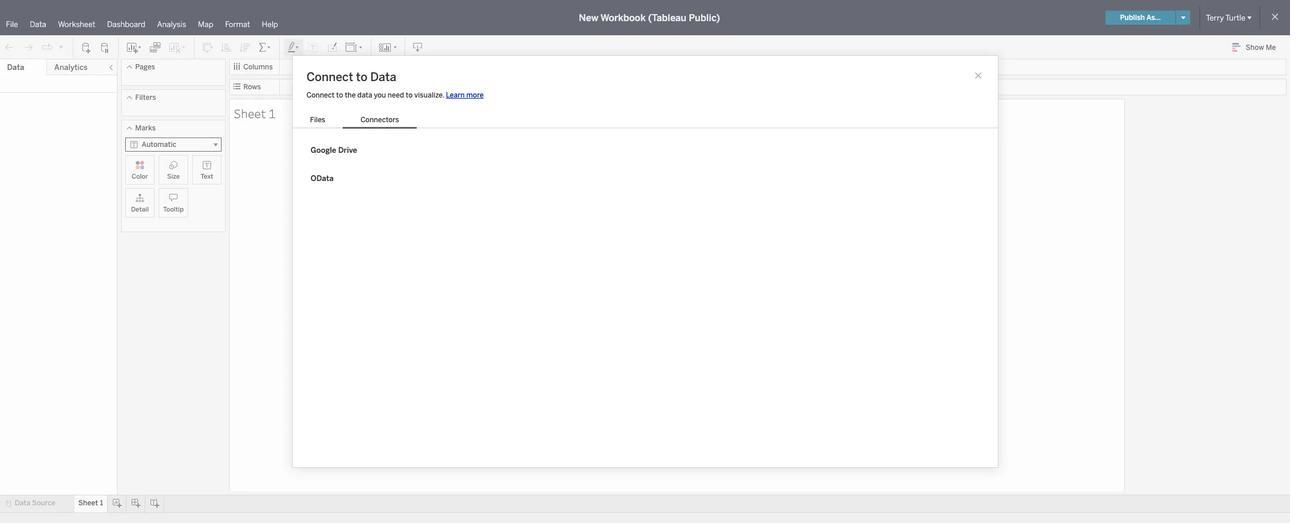 Task type: locate. For each thing, give the bounding box(es) containing it.
connect up the
[[307, 70, 353, 84]]

connect
[[307, 70, 353, 84], [307, 91, 335, 99]]

data
[[30, 20, 46, 29], [7, 63, 24, 72], [370, 70, 396, 84], [15, 499, 30, 507]]

sort ascending image
[[220, 41, 232, 53]]

tooltip
[[163, 206, 184, 213]]

odata button
[[307, 171, 424, 185]]

highlight image
[[287, 41, 300, 53]]

to left the
[[336, 91, 343, 99]]

terry
[[1206, 13, 1224, 22]]

filters
[[135, 93, 156, 102]]

publish as... button
[[1106, 11, 1176, 25]]

terry turtle
[[1206, 13, 1246, 22]]

to
[[356, 70, 368, 84], [336, 91, 343, 99], [406, 91, 413, 99]]

map
[[198, 20, 213, 29]]

1 left files
[[269, 105, 276, 121]]

detail
[[131, 206, 149, 213]]

to up the data
[[356, 70, 368, 84]]

color
[[132, 173, 148, 180]]

0 vertical spatial sheet 1
[[234, 105, 276, 121]]

new workbook (tableau public)
[[579, 12, 720, 23]]

to for data
[[356, 70, 368, 84]]

0 vertical spatial connect
[[307, 70, 353, 84]]

google
[[311, 146, 336, 155]]

list box containing files
[[292, 113, 417, 129]]

0 horizontal spatial sheet 1
[[78, 499, 103, 507]]

data left the source
[[15, 499, 30, 507]]

sheet right the source
[[78, 499, 98, 507]]

1
[[269, 105, 276, 121], [100, 499, 103, 507]]

1 vertical spatial sheet 1
[[78, 499, 103, 507]]

clear sheet image
[[168, 41, 187, 53]]

1 horizontal spatial sheet 1
[[234, 105, 276, 121]]

more
[[467, 91, 484, 99]]

drive
[[338, 146, 357, 155]]

0 vertical spatial 1
[[269, 105, 276, 121]]

sheet 1 down rows
[[234, 105, 276, 121]]

list box
[[292, 113, 417, 129]]

0 horizontal spatial sheet
[[78, 499, 98, 507]]

2 connect from the top
[[307, 91, 335, 99]]

replay animation image
[[41, 41, 53, 53], [58, 43, 65, 50]]

format workbook image
[[326, 41, 338, 53]]

show labels image
[[307, 41, 319, 53]]

sheet 1 right the source
[[78, 499, 103, 507]]

help
[[262, 20, 278, 29]]

you
[[374, 91, 386, 99]]

to right need
[[406, 91, 413, 99]]

0 horizontal spatial 1
[[100, 499, 103, 507]]

1 horizontal spatial to
[[356, 70, 368, 84]]

sheet
[[234, 105, 266, 121], [78, 499, 98, 507]]

sheet 1
[[234, 105, 276, 121], [78, 499, 103, 507]]

1 horizontal spatial sheet
[[234, 105, 266, 121]]

size
[[167, 173, 180, 180]]

sheet down rows
[[234, 105, 266, 121]]

publish
[[1120, 14, 1145, 22]]

connect up files
[[307, 91, 335, 99]]

0 horizontal spatial to
[[336, 91, 343, 99]]

me
[[1266, 44, 1276, 52]]

columns
[[243, 63, 273, 71]]

1 vertical spatial 1
[[100, 499, 103, 507]]

new worksheet image
[[126, 41, 142, 53]]

text
[[201, 173, 213, 180]]

redo image
[[22, 41, 34, 53]]

replay animation image up analytics
[[58, 43, 65, 50]]

new data source image
[[81, 41, 92, 53]]

odata
[[311, 174, 334, 183]]

1 vertical spatial connect
[[307, 91, 335, 99]]

connect to data
[[307, 70, 396, 84]]

1 right the source
[[100, 499, 103, 507]]

dashboard
[[107, 20, 145, 29]]

pages
[[135, 63, 155, 71]]

public)
[[689, 12, 720, 23]]

1 connect from the top
[[307, 70, 353, 84]]

visualize.
[[414, 91, 444, 99]]

files
[[310, 116, 325, 124]]

data source
[[15, 499, 55, 507]]

replay animation image right redo image
[[41, 41, 53, 53]]



Task type: vqa. For each thing, say whether or not it's contained in the screenshot.
"New Data Source" "icon"
yes



Task type: describe. For each thing, give the bounding box(es) containing it.
connect for connect to the data you need to visualize. learn more
[[307, 91, 335, 99]]

2 horizontal spatial to
[[406, 91, 413, 99]]

google drive
[[311, 146, 357, 155]]

1 horizontal spatial 1
[[269, 105, 276, 121]]

worksheet
[[58, 20, 95, 29]]

connect to the data you need to visualize. learn more
[[307, 91, 484, 99]]

show me
[[1246, 44, 1276, 52]]

sort descending image
[[239, 41, 251, 53]]

data up redo image
[[30, 20, 46, 29]]

the
[[345, 91, 356, 99]]

analysis
[[157, 20, 186, 29]]

analytics
[[54, 63, 88, 72]]

publish as...
[[1120, 14, 1161, 22]]

format
[[225, 20, 250, 29]]

data down undo image
[[7, 63, 24, 72]]

need
[[388, 91, 404, 99]]

download image
[[412, 41, 424, 53]]

turtle
[[1226, 13, 1246, 22]]

new
[[579, 12, 599, 23]]

learn
[[446, 91, 465, 99]]

to for the
[[336, 91, 343, 99]]

google drive button
[[307, 143, 424, 157]]

undo image
[[4, 41, 15, 53]]

workbook
[[601, 12, 646, 23]]

swap rows and columns image
[[202, 41, 213, 53]]

(tableau
[[648, 12, 687, 23]]

show
[[1246, 44, 1264, 52]]

connect for connect to data
[[307, 70, 353, 84]]

show me button
[[1227, 38, 1287, 56]]

file
[[6, 20, 18, 29]]

as...
[[1147, 14, 1161, 22]]

1 vertical spatial sheet
[[78, 499, 98, 507]]

collapse image
[[108, 64, 115, 71]]

data
[[357, 91, 372, 99]]

0 vertical spatial sheet
[[234, 105, 266, 121]]

0 horizontal spatial replay animation image
[[41, 41, 53, 53]]

fit image
[[345, 41, 364, 53]]

connectors
[[361, 116, 399, 124]]

rows
[[243, 83, 261, 91]]

marks
[[135, 124, 156, 132]]

1 horizontal spatial replay animation image
[[58, 43, 65, 50]]

duplicate image
[[149, 41, 161, 53]]

show/hide cards image
[[379, 41, 397, 53]]

data up you
[[370, 70, 396, 84]]

pause auto updates image
[[99, 41, 111, 53]]

learn more link
[[446, 91, 484, 99]]

source
[[32, 499, 55, 507]]

totals image
[[258, 41, 272, 53]]



